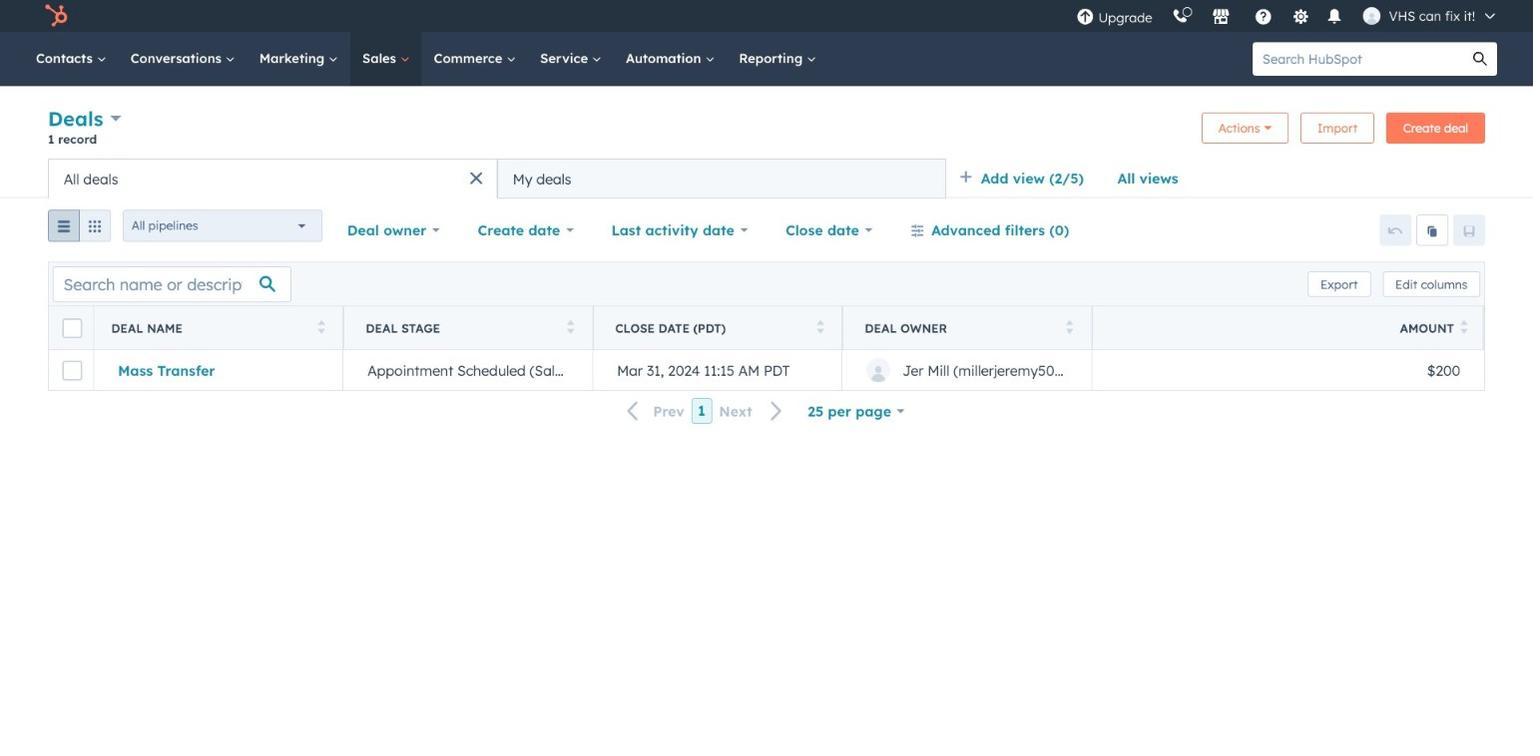 Task type: describe. For each thing, give the bounding box(es) containing it.
press to sort. image for fourth press to sort. element
[[1066, 320, 1074, 334]]

jacob simon image
[[1363, 7, 1381, 25]]

press to sort. image for fourth press to sort. element from the right
[[567, 320, 575, 334]]

pagination navigation
[[615, 398, 795, 425]]

3 press to sort. element from the left
[[817, 320, 824, 337]]

Search name or description search field
[[53, 267, 291, 302]]

Search HubSpot search field
[[1253, 42, 1463, 76]]



Task type: vqa. For each thing, say whether or not it's contained in the screenshot.
banner
yes



Task type: locate. For each thing, give the bounding box(es) containing it.
menu
[[1067, 0, 1509, 32]]

banner
[[48, 104, 1485, 159]]

4 press to sort. image from the left
[[1066, 320, 1074, 334]]

5 press to sort. element from the left
[[1460, 320, 1468, 337]]

press to sort. image for 3rd press to sort. element from the left
[[817, 320, 824, 334]]

4 press to sort. element from the left
[[1066, 320, 1074, 337]]

group
[[48, 210, 111, 250]]

press to sort. image
[[1460, 320, 1468, 334]]

marketplaces image
[[1212, 9, 1230, 27]]

3 press to sort. image from the left
[[817, 320, 824, 334]]

press to sort. element
[[318, 320, 325, 337], [567, 320, 575, 337], [817, 320, 824, 337], [1066, 320, 1074, 337], [1460, 320, 1468, 337]]

press to sort. image for 5th press to sort. element from right
[[318, 320, 325, 334]]

1 press to sort. element from the left
[[318, 320, 325, 337]]

2 press to sort. image from the left
[[567, 320, 575, 334]]

press to sort. image
[[318, 320, 325, 334], [567, 320, 575, 334], [817, 320, 824, 334], [1066, 320, 1074, 334]]

2 press to sort. element from the left
[[567, 320, 575, 337]]

1 press to sort. image from the left
[[318, 320, 325, 334]]



